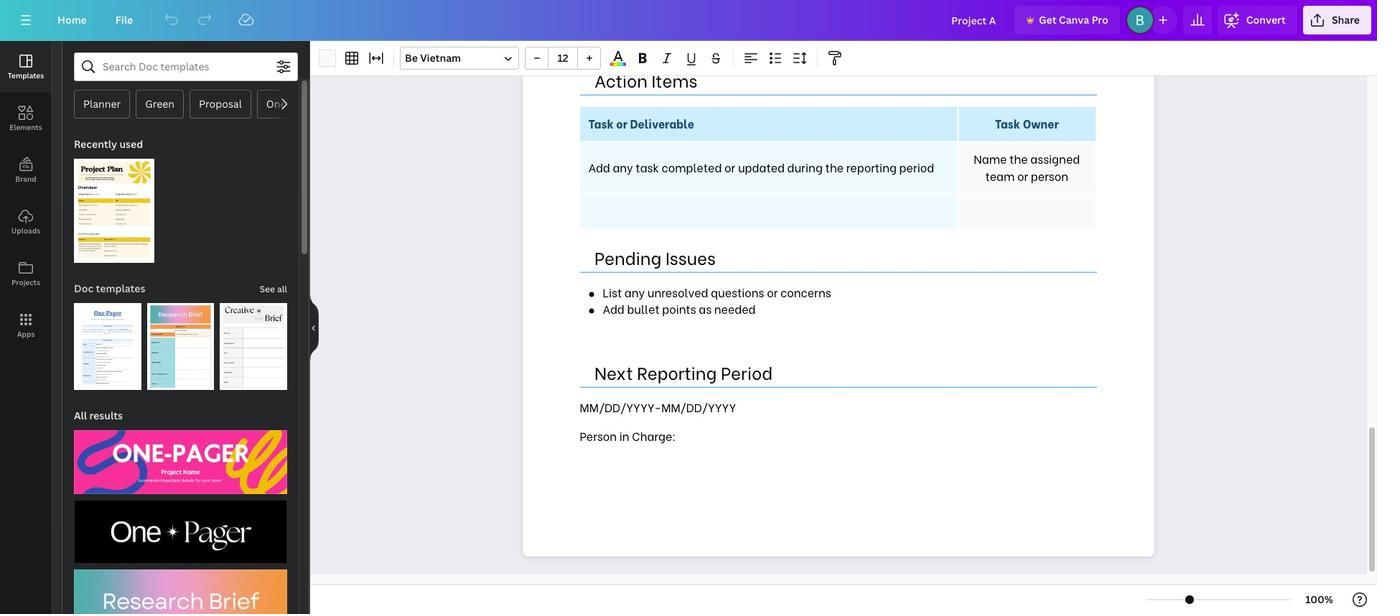 Task type: vqa. For each thing, say whether or not it's contained in the screenshot.
the bottommost Sergio
no



Task type: locate. For each thing, give the bounding box(es) containing it.
convert
[[1247, 13, 1287, 27]]

needed
[[715, 300, 756, 317]]

mm/dd/yyyy
[[662, 399, 736, 415]]

apps
[[17, 329, 35, 339]]

group
[[525, 47, 601, 70]]

green
[[145, 97, 175, 111]]

charge:
[[632, 427, 676, 444]]

mm/dd/yyyy-mm/dd/yyyy
[[580, 399, 736, 415]]

projects button
[[0, 248, 52, 300]]

brand button
[[0, 144, 52, 196]]

all
[[74, 409, 87, 422]]

bullet
[[627, 300, 660, 317]]

canva
[[1059, 13, 1090, 27]]

one pager
[[266, 97, 316, 111]]

one
[[266, 97, 286, 111]]

person in charge:
[[580, 427, 679, 444]]

research brief doc in orange teal pink soft pastels style image
[[147, 303, 214, 390]]

100% button
[[1297, 588, 1343, 611]]

add
[[603, 300, 625, 317]]

None text field
[[523, 0, 1155, 556]]

templates button
[[0, 41, 52, 93]]

green button
[[136, 90, 184, 119]]

home
[[57, 13, 87, 27]]

brand
[[15, 174, 36, 184]]

pager
[[289, 97, 316, 111]]

projects
[[11, 277, 40, 287]]

uploads
[[11, 226, 40, 236]]

creative brief doc in black and white grey editorial style group
[[220, 294, 287, 390]]

project overview/one-pager professional docs banner in pink dark blue yellow playful abstract style group
[[74, 422, 287, 494]]

templates
[[8, 70, 44, 80]]

– – number field
[[553, 51, 573, 65]]

get
[[1040, 13, 1057, 27]]

elements button
[[0, 93, 52, 144]]

unresolved
[[648, 284, 709, 301]]

doc templates
[[74, 281, 145, 295]]

be
[[405, 51, 418, 65]]

color range image
[[611, 63, 626, 66]]

project overview/one-pager professional docs banner in black white sleek monochrome style image
[[74, 500, 287, 564]]

any
[[625, 284, 645, 301]]

file button
[[104, 6, 145, 34]]

list
[[603, 284, 622, 301]]

file
[[115, 13, 133, 27]]

or
[[767, 284, 778, 301]]



Task type: describe. For each thing, give the bounding box(es) containing it.
concerns
[[781, 284, 832, 301]]

research brief doc in orange teal pink soft pastels style group
[[147, 294, 214, 390]]

Search Doc templates search field
[[103, 53, 269, 80]]

apps button
[[0, 300, 52, 351]]

mm/dd/yyyy-
[[580, 399, 662, 415]]

points
[[663, 300, 697, 317]]

research brief docs banner in orange teal pink soft pastels style image
[[74, 570, 287, 614]]

project plan professional doc in yellow black friendly corporate style group
[[74, 150, 154, 263]]

recently used
[[74, 137, 143, 151]]

doc
[[74, 281, 94, 295]]

hide image
[[310, 293, 319, 362]]

project overview/one-pager professional docs banner in black white sleek monochrome style group
[[74, 491, 287, 564]]

see
[[260, 283, 275, 295]]

one pager doc in black and white blue light blue classic professional style group
[[74, 294, 141, 390]]

proposal button
[[190, 90, 251, 119]]

share
[[1333, 13, 1361, 27]]

uploads button
[[0, 196, 52, 248]]

main menu bar
[[0, 0, 1378, 41]]

none text field containing list any unresolved questions or concerns
[[523, 0, 1155, 556]]

proposal
[[199, 97, 242, 111]]

be vietnam button
[[400, 47, 519, 70]]

pro
[[1092, 13, 1109, 27]]

one pager doc in black and white blue light blue classic professional style image
[[74, 303, 141, 390]]

share button
[[1304, 6, 1372, 34]]

all
[[277, 283, 287, 295]]

planner button
[[74, 90, 130, 119]]

be vietnam
[[405, 51, 461, 65]]

as
[[699, 300, 712, 317]]

research brief docs banner in orange teal pink soft pastels style group
[[74, 561, 287, 614]]

list any unresolved questions or concerns add bullet points as needed
[[603, 284, 832, 317]]

home link
[[46, 6, 98, 34]]

recently
[[74, 137, 117, 151]]

get canva pro
[[1040, 13, 1109, 27]]

see all
[[260, 283, 287, 295]]

questions
[[711, 284, 765, 301]]

vietnam
[[420, 51, 461, 65]]

convert button
[[1218, 6, 1298, 34]]

in
[[620, 427, 630, 444]]

doc templates button
[[73, 274, 147, 303]]

templates
[[96, 281, 145, 295]]

project overview/one-pager professional docs banner in pink dark blue yellow playful abstract style image
[[74, 430, 287, 494]]

project plan professional doc in yellow black friendly corporate style image
[[74, 159, 154, 263]]

person
[[580, 427, 617, 444]]

100%
[[1306, 593, 1334, 606]]

used
[[120, 137, 143, 151]]

side panel tab list
[[0, 41, 52, 351]]

elements
[[10, 122, 42, 132]]

one pager button
[[257, 90, 326, 119]]

all results
[[74, 409, 123, 422]]

Design title text field
[[940, 6, 1009, 34]]

creative brief doc in black and white grey editorial style image
[[220, 303, 287, 390]]

get canva pro button
[[1015, 6, 1121, 34]]

#fafafa image
[[319, 50, 336, 67]]

see all button
[[258, 274, 289, 303]]

planner
[[83, 97, 121, 111]]

results
[[89, 409, 123, 422]]



